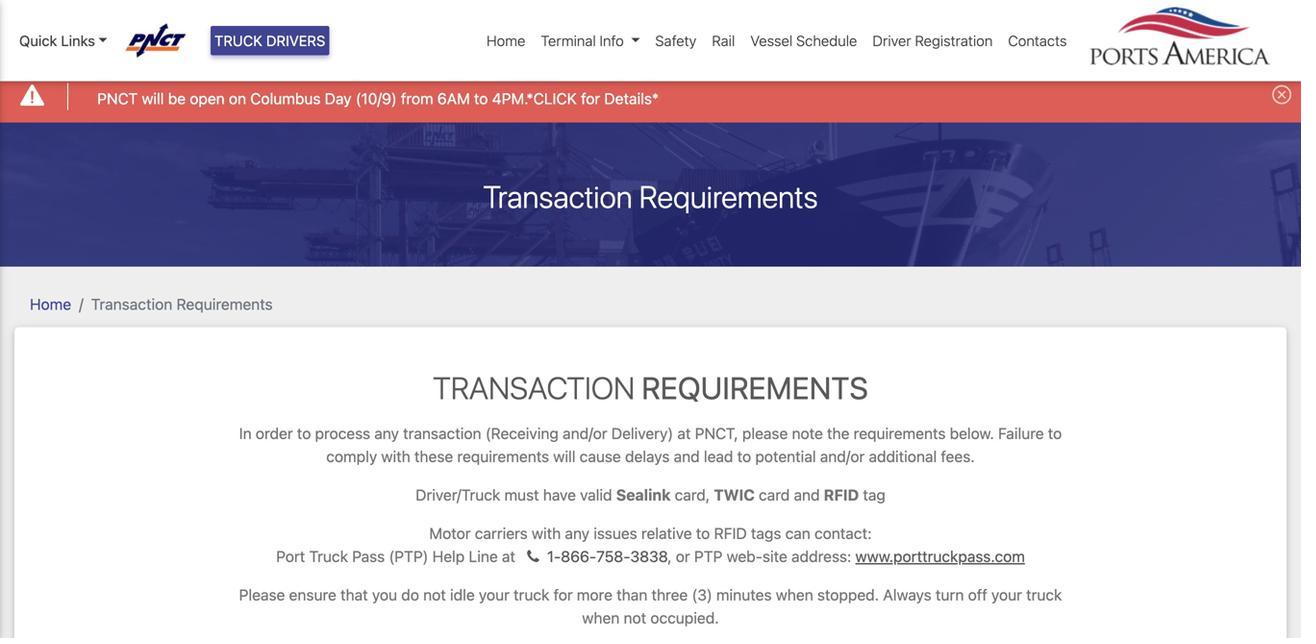 Task type: vqa. For each thing, say whether or not it's contained in the screenshot.
stopped.
yes



Task type: describe. For each thing, give the bounding box(es) containing it.
ensure
[[289, 586, 337, 605]]

three
[[652, 586, 688, 605]]

columbus
[[250, 90, 321, 108]]

tags
[[751, 525, 782, 543]]

truck drivers link
[[211, 26, 329, 55]]

fees.
[[941, 448, 975, 466]]

minutes
[[717, 586, 772, 605]]

process
[[315, 425, 370, 443]]

2 vertical spatial transaction
[[433, 370, 635, 407]]

to right lead
[[738, 448, 752, 466]]

off
[[968, 586, 988, 605]]

4pm.*click
[[492, 90, 577, 108]]

contacts link
[[1001, 22, 1075, 59]]

delays
[[625, 448, 670, 466]]

truck inside motor carriers with any issues relative to rfid tags can contact: port truck pass (ptp) help line at
[[309, 548, 348, 566]]

links
[[61, 32, 95, 49]]

1 horizontal spatial not
[[624, 609, 647, 628]]

terminal info link
[[533, 22, 648, 59]]

www.porttruckpass.com
[[856, 548, 1025, 566]]

1 vertical spatial requirements
[[177, 295, 273, 314]]

1-
[[547, 548, 561, 566]]

1 vertical spatial when
[[582, 609, 620, 628]]

any inside in order to process any transaction (receiving and/or delivery) at pnct, please note the requirements below. failure to comply with these requirements will cause delays and lead to potential and/or additional fees.
[[375, 425, 399, 443]]

web-
[[727, 548, 763, 566]]

1 horizontal spatial requirements
[[854, 425, 946, 443]]

always
[[883, 586, 932, 605]]

3838
[[631, 548, 668, 566]]

758-
[[597, 548, 631, 566]]

866-
[[561, 548, 597, 566]]

help
[[433, 548, 465, 566]]

failure
[[999, 425, 1044, 443]]

sealink
[[616, 486, 671, 505]]

for inside alert
[[581, 90, 600, 108]]

please
[[239, 586, 285, 605]]

please ensure that you do not idle your truck for more than three (3) minutes when stopped. always turn off your truck when not occupied.
[[239, 586, 1062, 628]]

and inside in order to process any transaction (receiving and/or delivery) at pnct, please note the requirements below. failure to comply with these requirements will cause delays and lead to potential and/or additional fees.
[[674, 448, 700, 466]]

will inside in order to process any transaction (receiving and/or delivery) at pnct, please note the requirements below. failure to comply with these requirements will cause delays and lead to potential and/or additional fees.
[[553, 448, 576, 466]]

0 vertical spatial transaction
[[483, 179, 633, 215]]

quick links
[[19, 32, 95, 49]]

1 horizontal spatial and
[[794, 486, 820, 505]]

turn
[[936, 586, 964, 605]]

to right order in the bottom of the page
[[297, 425, 311, 443]]

(receiving
[[486, 425, 559, 443]]

comply
[[326, 448, 377, 466]]

1 truck from the left
[[514, 586, 550, 605]]

ptp
[[694, 548, 723, 566]]

from
[[401, 90, 434, 108]]

port
[[276, 548, 305, 566]]

driver registration link
[[865, 22, 1001, 59]]

terminal info
[[541, 32, 624, 49]]

,
[[668, 548, 672, 566]]

idle
[[450, 586, 475, 605]]

pnct
[[97, 90, 138, 108]]

www.porttruckpass.com link
[[856, 548, 1025, 566]]

details*
[[604, 90, 659, 108]]

contacts
[[1009, 32, 1067, 49]]

at inside in order to process any transaction (receiving and/or delivery) at pnct, please note the requirements below. failure to comply with these requirements will cause delays and lead to potential and/or additional fees.
[[678, 425, 691, 443]]

2 your from the left
[[992, 586, 1023, 605]]

have
[[543, 486, 576, 505]]

relative
[[642, 525, 692, 543]]

vessel
[[751, 32, 793, 49]]

0 horizontal spatial not
[[423, 586, 446, 605]]

(ptp)
[[389, 548, 429, 566]]

quick
[[19, 32, 57, 49]]

rfid inside motor carriers with any issues relative to rfid tags can contact: port truck pass (ptp) help line at
[[714, 525, 747, 543]]

(3)
[[692, 586, 713, 605]]

pnct,
[[695, 425, 739, 443]]

(10/9)
[[356, 90, 397, 108]]

pnct will be open on columbus day (10/9) from 6am to 4pm.*click for details* alert
[[0, 71, 1302, 123]]

motor carriers with any issues relative to rfid tags can contact: port truck pass (ptp) help line at
[[276, 525, 872, 566]]

1 vertical spatial home link
[[30, 295, 71, 314]]

registration
[[915, 32, 993, 49]]

stopped.
[[818, 586, 879, 605]]

contact:
[[815, 525, 872, 543]]

in
[[239, 425, 252, 443]]

phone image
[[527, 550, 539, 565]]

0 vertical spatial home link
[[479, 22, 533, 59]]

twic
[[714, 486, 755, 505]]

safety
[[656, 32, 697, 49]]

driver/truck must have valid sealink card, twic card and rfid tag
[[416, 486, 886, 505]]

transaction
[[403, 425, 482, 443]]

with inside in order to process any transaction (receiving and/or delivery) at pnct, please note the requirements below. failure to comply with these requirements will cause delays and lead to potential and/or additional fees.
[[381, 448, 411, 466]]

rail link
[[705, 22, 743, 59]]

you
[[372, 586, 397, 605]]

for inside the please ensure that you do not idle your truck for more than three (3) minutes when stopped. always turn off your truck when not occupied.
[[554, 586, 573, 605]]

lead
[[704, 448, 734, 466]]

site
[[763, 548, 788, 566]]

pass
[[352, 548, 385, 566]]

safety link
[[648, 22, 705, 59]]

in order to process any transaction (receiving and/or delivery) at pnct, please note the requirements below. failure to comply with these requirements will cause delays and lead to potential and/or additional fees.
[[239, 425, 1062, 466]]

1-866-758-3838 link
[[520, 548, 668, 566]]

6am
[[438, 90, 470, 108]]

or
[[676, 548, 690, 566]]

address:
[[792, 548, 852, 566]]

at inside motor carriers with any issues relative to rfid tags can contact: port truck pass (ptp) help line at
[[502, 548, 516, 566]]

on
[[229, 90, 246, 108]]

quick links link
[[19, 30, 107, 51]]



Task type: locate. For each thing, give the bounding box(es) containing it.
will left be
[[142, 90, 164, 108]]

not right do
[[423, 586, 446, 605]]

truck right port
[[309, 548, 348, 566]]

1 vertical spatial with
[[532, 525, 561, 543]]

and/or up cause
[[563, 425, 608, 443]]

0 vertical spatial with
[[381, 448, 411, 466]]

1 horizontal spatial for
[[581, 90, 600, 108]]

1 vertical spatial transaction requirements
[[91, 295, 273, 314]]

will left cause
[[553, 448, 576, 466]]

more
[[577, 586, 613, 605]]

0 vertical spatial for
[[581, 90, 600, 108]]

when down the more at the bottom left
[[582, 609, 620, 628]]

at
[[678, 425, 691, 443], [502, 548, 516, 566]]

1 vertical spatial transaction
[[91, 295, 173, 314]]

at left pnct,
[[678, 425, 691, 443]]

and left lead
[[674, 448, 700, 466]]

and/or
[[563, 425, 608, 443], [820, 448, 865, 466]]

0 vertical spatial requirements
[[854, 425, 946, 443]]

will inside alert
[[142, 90, 164, 108]]

1 horizontal spatial at
[[678, 425, 691, 443]]

the
[[827, 425, 850, 443]]

vessel schedule link
[[743, 22, 865, 59]]

rfid
[[824, 486, 859, 505], [714, 525, 747, 543]]

1 horizontal spatial with
[[532, 525, 561, 543]]

and right card
[[794, 486, 820, 505]]

1 horizontal spatial your
[[992, 586, 1023, 605]]

0 horizontal spatial any
[[375, 425, 399, 443]]

for
[[581, 90, 600, 108], [554, 586, 573, 605]]

to up ptp
[[696, 525, 710, 543]]

1 horizontal spatial when
[[776, 586, 814, 605]]

occupied.
[[651, 609, 719, 628]]

not down than
[[624, 609, 647, 628]]

issues
[[594, 525, 638, 543]]

can
[[786, 525, 811, 543]]

1 horizontal spatial any
[[565, 525, 590, 543]]

1 horizontal spatial truck
[[1027, 586, 1062, 605]]

your right off
[[992, 586, 1023, 605]]

these
[[415, 448, 453, 466]]

0 vertical spatial not
[[423, 586, 446, 605]]

1 vertical spatial at
[[502, 548, 516, 566]]

0 vertical spatial transaction requirements
[[483, 179, 818, 215]]

home link
[[479, 22, 533, 59], [30, 295, 71, 314]]

0 vertical spatial and/or
[[563, 425, 608, 443]]

1 horizontal spatial and/or
[[820, 448, 865, 466]]

truck left "drivers"
[[215, 32, 262, 49]]

2 vertical spatial transaction requirements
[[433, 370, 869, 407]]

vessel schedule
[[751, 32, 858, 49]]

0 vertical spatial rfid
[[824, 486, 859, 505]]

requirements up "additional"
[[854, 425, 946, 443]]

2 truck from the left
[[1027, 586, 1062, 605]]

delivery)
[[612, 425, 674, 443]]

below.
[[950, 425, 995, 443]]

requirements
[[854, 425, 946, 443], [457, 448, 549, 466]]

with
[[381, 448, 411, 466], [532, 525, 561, 543]]

potential
[[756, 448, 816, 466]]

0 vertical spatial any
[[375, 425, 399, 443]]

your right idle
[[479, 586, 510, 605]]

tag
[[863, 486, 886, 505]]

and
[[674, 448, 700, 466], [794, 486, 820, 505]]

0 vertical spatial home
[[487, 32, 526, 49]]

0 vertical spatial at
[[678, 425, 691, 443]]

be
[[168, 90, 186, 108]]

terminal
[[541, 32, 596, 49]]

0 horizontal spatial rfid
[[714, 525, 747, 543]]

0 vertical spatial when
[[776, 586, 814, 605]]

0 vertical spatial truck
[[215, 32, 262, 49]]

0 horizontal spatial when
[[582, 609, 620, 628]]

0 vertical spatial requirements
[[639, 179, 818, 215]]

0 horizontal spatial with
[[381, 448, 411, 466]]

will
[[142, 90, 164, 108], [553, 448, 576, 466]]

0 vertical spatial will
[[142, 90, 164, 108]]

1 vertical spatial any
[[565, 525, 590, 543]]

truck right off
[[1027, 586, 1062, 605]]

with left these
[[381, 448, 411, 466]]

with up 1-
[[532, 525, 561, 543]]

truck
[[215, 32, 262, 49], [309, 548, 348, 566]]

truck down phone icon
[[514, 586, 550, 605]]

to right failure
[[1048, 425, 1062, 443]]

driver registration
[[873, 32, 993, 49]]

card
[[759, 486, 790, 505]]

card,
[[675, 486, 710, 505]]

additional
[[869, 448, 937, 466]]

to inside alert
[[474, 90, 488, 108]]

do
[[401, 586, 419, 605]]

1 horizontal spatial home
[[487, 32, 526, 49]]

any inside motor carriers with any issues relative to rfid tags can contact: port truck pass (ptp) help line at
[[565, 525, 590, 543]]

must
[[505, 486, 539, 505]]

2 vertical spatial requirements
[[642, 370, 869, 407]]

1 horizontal spatial will
[[553, 448, 576, 466]]

when down site
[[776, 586, 814, 605]]

0 horizontal spatial at
[[502, 548, 516, 566]]

info
[[600, 32, 624, 49]]

for left details*
[[581, 90, 600, 108]]

please
[[743, 425, 788, 443]]

0 horizontal spatial and
[[674, 448, 700, 466]]

0 horizontal spatial truck
[[215, 32, 262, 49]]

1 vertical spatial not
[[624, 609, 647, 628]]

0 horizontal spatial will
[[142, 90, 164, 108]]

line
[[469, 548, 498, 566]]

transaction
[[483, 179, 633, 215], [91, 295, 173, 314], [433, 370, 635, 407]]

rail
[[712, 32, 735, 49]]

any
[[375, 425, 399, 443], [565, 525, 590, 543]]

1 your from the left
[[479, 586, 510, 605]]

0 horizontal spatial truck
[[514, 586, 550, 605]]

1 vertical spatial truck
[[309, 548, 348, 566]]

close image
[[1273, 85, 1292, 104]]

carriers
[[475, 525, 528, 543]]

driver/truck
[[416, 486, 501, 505]]

your
[[479, 586, 510, 605], [992, 586, 1023, 605]]

pnct will be open on columbus day (10/9) from 6am to 4pm.*click for details*
[[97, 90, 659, 108]]

to right 6am
[[474, 90, 488, 108]]

any up comply
[[375, 425, 399, 443]]

1 vertical spatial rfid
[[714, 525, 747, 543]]

0 horizontal spatial requirements
[[457, 448, 549, 466]]

not
[[423, 586, 446, 605], [624, 609, 647, 628]]

any up 866-
[[565, 525, 590, 543]]

for left the more at the bottom left
[[554, 586, 573, 605]]

truck drivers
[[215, 32, 325, 49]]

cause
[[580, 448, 621, 466]]

1 horizontal spatial home link
[[479, 22, 533, 59]]

day
[[325, 90, 352, 108]]

0 horizontal spatial and/or
[[563, 425, 608, 443]]

0 horizontal spatial home
[[30, 295, 71, 314]]

and/or down the
[[820, 448, 865, 466]]

requirements
[[639, 179, 818, 215], [177, 295, 273, 314], [642, 370, 869, 407]]

valid
[[580, 486, 612, 505]]

0 horizontal spatial for
[[554, 586, 573, 605]]

requirements down "(receiving" at left bottom
[[457, 448, 549, 466]]

rfid up web-
[[714, 525, 747, 543]]

0 vertical spatial and
[[674, 448, 700, 466]]

1 horizontal spatial truck
[[309, 548, 348, 566]]

, or ptp web-site address: www.porttruckpass.com
[[668, 548, 1025, 566]]

1 vertical spatial and/or
[[820, 448, 865, 466]]

1 vertical spatial requirements
[[457, 448, 549, 466]]

to inside motor carriers with any issues relative to rfid tags can contact: port truck pass (ptp) help line at
[[696, 525, 710, 543]]

with inside motor carriers with any issues relative to rfid tags can contact: port truck pass (ptp) help line at
[[532, 525, 561, 543]]

motor
[[429, 525, 471, 543]]

open
[[190, 90, 225, 108]]

rfid left tag
[[824, 486, 859, 505]]

at down the carriers
[[502, 548, 516, 566]]

schedule
[[797, 32, 858, 49]]

transaction requirements
[[483, 179, 818, 215], [91, 295, 273, 314], [433, 370, 869, 407]]

drivers
[[266, 32, 325, 49]]

than
[[617, 586, 648, 605]]

1 horizontal spatial rfid
[[824, 486, 859, 505]]

1 vertical spatial will
[[553, 448, 576, 466]]

when
[[776, 586, 814, 605], [582, 609, 620, 628]]

1 vertical spatial home
[[30, 295, 71, 314]]

0 horizontal spatial home link
[[30, 295, 71, 314]]

1 vertical spatial for
[[554, 586, 573, 605]]

0 horizontal spatial your
[[479, 586, 510, 605]]

1 vertical spatial and
[[794, 486, 820, 505]]



